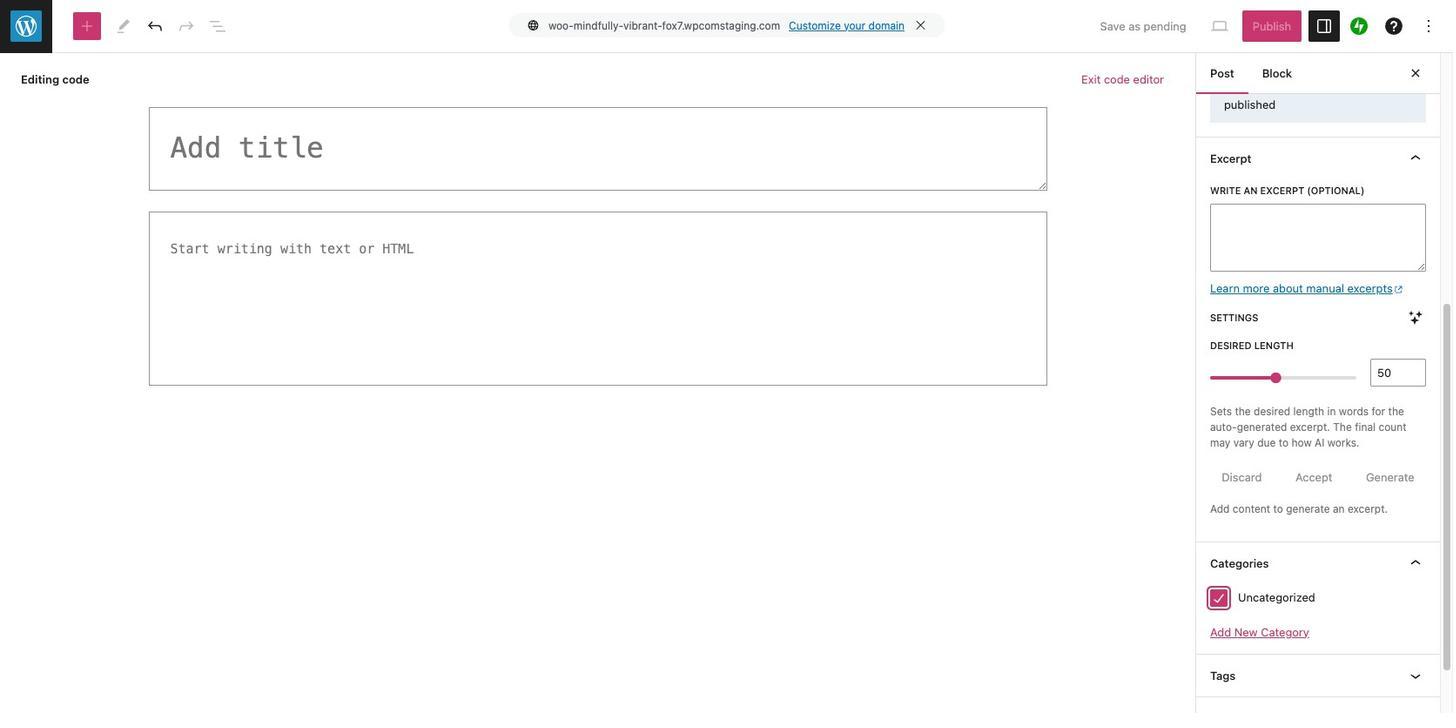 Task type: describe. For each thing, give the bounding box(es) containing it.
uncategorized
[[1238, 591, 1316, 605]]

exit code editor button
[[1071, 64, 1175, 95]]

code for editing
[[62, 72, 89, 86]]

pending
[[1144, 19, 1187, 33]]

category
[[1261, 625, 1310, 639]]

settings
[[1210, 312, 1259, 323]]

fox7.wpcomstaging.com
[[662, 19, 780, 32]]

newsletters
[[1224, 81, 1285, 95]]

excerpt
[[1261, 185, 1305, 196]]

learn
[[1210, 282, 1240, 296]]

about
[[1273, 282, 1303, 296]]

undo image
[[145, 16, 165, 37]]

write
[[1210, 185, 1241, 196]]

close settings image
[[1406, 63, 1426, 84]]

code for exit
[[1104, 72, 1130, 86]]

you
[[1224, 66, 1244, 80]]

sets the desired length in words for the auto-generated excerpt. the final count may vary due to how ai works.
[[1210, 405, 1407, 449]]

excerpt. inside the sets the desired length in words for the auto-generated excerpt. the final count may vary due to how ai works.
[[1290, 421, 1330, 434]]

you will be able to send newsletters once the site is published
[[1224, 66, 1368, 111]]

desired
[[1210, 339, 1252, 351]]

manual
[[1307, 282, 1345, 296]]

for
[[1372, 405, 1386, 418]]

learn more about manual excerpts
[[1210, 282, 1393, 296]]

ai
[[1315, 436, 1325, 449]]

editing code
[[21, 72, 89, 86]]

length inside the sets the desired length in words for the auto-generated excerpt. the final count may vary due to how ai works.
[[1294, 405, 1325, 418]]

once
[[1288, 81, 1314, 95]]

1 horizontal spatial an
[[1333, 502, 1345, 515]]

auto-
[[1210, 421, 1237, 434]]

editing
[[21, 72, 59, 86]]

Desired length number field
[[1371, 359, 1426, 387]]

your
[[844, 19, 866, 32]]

customize
[[789, 19, 841, 32]]

0 horizontal spatial the
[[1235, 405, 1251, 418]]

Add title text field
[[148, 107, 1047, 190]]

post
[[1210, 66, 1235, 80]]

save
[[1100, 19, 1126, 33]]

accept button
[[1285, 461, 1343, 493]]

save as pending
[[1100, 19, 1187, 33]]

publish
[[1253, 19, 1291, 33]]

excerpt
[[1210, 151, 1252, 165]]

advanced ai options image
[[1406, 307, 1426, 328]]

(optional)
[[1307, 185, 1365, 196]]

add new category button
[[1210, 625, 1310, 639]]

generate
[[1366, 470, 1415, 484]]

block button
[[1248, 52, 1306, 94]]

customize your domain button
[[789, 19, 905, 32]]

domain
[[869, 19, 905, 32]]

due
[[1258, 436, 1276, 449]]

exit code editor
[[1082, 72, 1164, 86]]

excerpts
[[1348, 282, 1393, 296]]

will
[[1247, 66, 1264, 80]]

post button
[[1197, 52, 1248, 94]]

write an excerpt (optional)
[[1210, 185, 1365, 196]]



Task type: locate. For each thing, give the bounding box(es) containing it.
categories
[[1210, 556, 1269, 570]]

1 vertical spatial excerpt.
[[1348, 502, 1388, 515]]

0 vertical spatial excerpt.
[[1290, 421, 1330, 434]]

to inside you will be able to send newsletters once the site is published
[[1309, 66, 1320, 80]]

learn more about manual excerpts link
[[1210, 282, 1404, 296]]

add for add new category
[[1210, 625, 1231, 639]]

1 vertical spatial add
[[1210, 625, 1231, 639]]

redo image
[[176, 16, 197, 37]]

count
[[1379, 421, 1407, 434]]

0 horizontal spatial an
[[1244, 185, 1258, 196]]

length left the in
[[1294, 405, 1325, 418]]

to
[[1309, 66, 1320, 80], [1279, 436, 1289, 449], [1274, 502, 1283, 515]]

send
[[1323, 66, 1348, 80]]

settings image
[[1314, 16, 1335, 37]]

0 horizontal spatial excerpt.
[[1290, 421, 1330, 434]]

an
[[1244, 185, 1258, 196], [1333, 502, 1345, 515]]

2 vertical spatial to
[[1274, 502, 1283, 515]]

1 horizontal spatial code
[[1104, 72, 1130, 86]]

an right 'generate'
[[1333, 502, 1345, 515]]

code right editing at left
[[62, 72, 89, 86]]

an right write
[[1244, 185, 1258, 196]]

words
[[1339, 405, 1369, 418]]

is
[[1360, 81, 1368, 95]]

mindfully-
[[574, 19, 624, 32]]

code inside button
[[1104, 72, 1130, 86]]

add
[[1210, 502, 1230, 515], [1210, 625, 1231, 639]]

to right content
[[1274, 502, 1283, 515]]

to right 'due'
[[1279, 436, 1289, 449]]

0 vertical spatial to
[[1309, 66, 1320, 80]]

excerpt button
[[1197, 138, 1440, 179]]

published
[[1224, 97, 1276, 111]]

accept
[[1296, 470, 1333, 484]]

the inside you will be able to send newsletters once the site is published
[[1317, 81, 1334, 95]]

in
[[1328, 405, 1336, 418]]

add left content
[[1210, 502, 1230, 515]]

add left 'new'
[[1210, 625, 1231, 639]]

categories button
[[1197, 542, 1440, 584]]

add for add content to generate an excerpt.
[[1210, 502, 1230, 515]]

length
[[1255, 339, 1294, 351], [1294, 405, 1325, 418]]

preview image
[[1209, 16, 1230, 37]]

as
[[1129, 19, 1141, 33]]

Start writing with text or HTML text field
[[148, 211, 1047, 385]]

generate
[[1286, 502, 1330, 515]]

jetpack image
[[1351, 17, 1368, 35]]

generate button
[[1356, 461, 1425, 493]]

vibrant-
[[624, 19, 662, 32]]

the
[[1333, 421, 1352, 434]]

to inside the sets the desired length in words for the auto-generated excerpt. the final count may vary due to how ai works.
[[1279, 436, 1289, 449]]

able
[[1284, 66, 1306, 80]]

desired
[[1254, 405, 1291, 418]]

Uncategorized checkbox
[[1210, 589, 1228, 607]]

site
[[1338, 81, 1356, 95]]

the down send
[[1317, 81, 1334, 95]]

code
[[62, 72, 89, 86], [1104, 72, 1130, 86]]

woo-
[[549, 19, 574, 32]]

generated
[[1237, 421, 1287, 434]]

excerpt.
[[1290, 421, 1330, 434], [1348, 502, 1388, 515]]

content
[[1233, 502, 1271, 515]]

0 vertical spatial an
[[1244, 185, 1258, 196]]

1 horizontal spatial the
[[1317, 81, 1334, 95]]

publish button
[[1242, 10, 1302, 42]]

2 code from the left
[[1104, 72, 1130, 86]]

2 horizontal spatial the
[[1389, 405, 1404, 418]]

1 horizontal spatial excerpt.
[[1348, 502, 1388, 515]]

discard
[[1222, 470, 1262, 484]]

1 vertical spatial an
[[1333, 502, 1345, 515]]

sets
[[1210, 405, 1232, 418]]

discard button
[[1212, 461, 1273, 493]]

code right exit
[[1104, 72, 1130, 86]]

block
[[1262, 66, 1292, 80]]

options image
[[1419, 16, 1439, 37]]

the right sets
[[1235, 405, 1251, 418]]

to right "able" on the top of page
[[1309, 66, 1320, 80]]

1 vertical spatial length
[[1294, 405, 1325, 418]]

new
[[1235, 625, 1258, 639]]

length right the desired
[[1255, 339, 1294, 351]]

the up count
[[1389, 405, 1404, 418]]

be
[[1267, 66, 1281, 80]]

0 vertical spatial add
[[1210, 502, 1230, 515]]

tags button
[[1197, 655, 1440, 696]]

vary
[[1234, 436, 1255, 449]]

1 vertical spatial to
[[1279, 436, 1289, 449]]

Write an excerpt (optional) text field
[[1210, 204, 1426, 272]]

excerpt. down generate button
[[1348, 502, 1388, 515]]

the
[[1317, 81, 1334, 95], [1235, 405, 1251, 418], [1389, 405, 1404, 418]]

works.
[[1328, 436, 1360, 449]]

0 vertical spatial length
[[1255, 339, 1294, 351]]

excerpt. up how
[[1290, 421, 1330, 434]]

add content to generate an excerpt.
[[1210, 502, 1388, 515]]

exit
[[1082, 72, 1101, 86]]

0 horizontal spatial code
[[62, 72, 89, 86]]

editor
[[1133, 72, 1164, 86]]

add new category
[[1210, 625, 1310, 639]]

1 code from the left
[[62, 72, 89, 86]]

tags
[[1210, 669, 1236, 682]]

save as pending button
[[1090, 10, 1197, 42]]

editor settings region
[[1196, 7, 1453, 713]]

more
[[1243, 282, 1270, 296]]

how
[[1292, 436, 1312, 449]]

woo-mindfully-vibrant-fox7.wpcomstaging.com customize your domain
[[549, 19, 905, 32]]

help image
[[1384, 16, 1405, 37]]

desired length
[[1210, 339, 1294, 351]]

1 add from the top
[[1210, 502, 1230, 515]]

2 add from the top
[[1210, 625, 1231, 639]]

may
[[1210, 436, 1231, 449]]

final
[[1355, 421, 1376, 434]]



Task type: vqa. For each thing, say whether or not it's contained in the screenshot.
topmost to
yes



